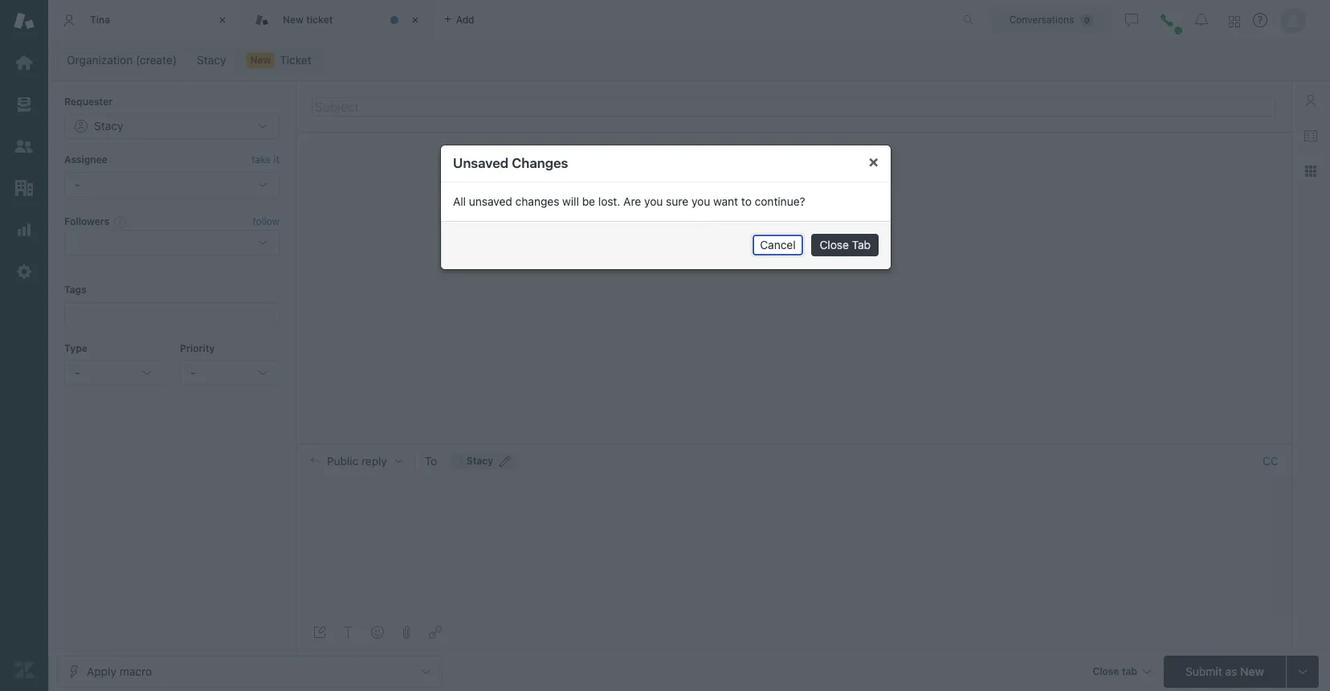 Task type: vqa. For each thing, say whether or not it's contained in the screenshot.
follow
yes



Task type: describe. For each thing, give the bounding box(es) containing it.
conversations button
[[993, 7, 1112, 33]]

close tab
[[820, 238, 871, 252]]

want
[[714, 194, 739, 208]]

get started image
[[14, 52, 35, 73]]

unsaved
[[469, 194, 513, 208]]

to
[[425, 454, 437, 468]]

(create)
[[136, 53, 177, 67]]

as
[[1226, 664, 1238, 678]]

- for type
[[75, 366, 80, 379]]

new ticket tab
[[241, 0, 434, 40]]

format text image
[[342, 626, 355, 639]]

2 vertical spatial new
[[1241, 664, 1265, 678]]

new for new
[[250, 54, 271, 66]]

add attachment image
[[400, 626, 413, 639]]

all
[[453, 194, 466, 208]]

cancel button
[[752, 233, 805, 257]]

get help image
[[1254, 13, 1268, 27]]

close image inside tina tab
[[215, 12, 231, 28]]

take it button
[[252, 152, 280, 169]]

unsaved changes
[[453, 155, 569, 171]]

submit
[[1186, 664, 1223, 678]]

×
[[869, 152, 879, 170]]

follow
[[253, 215, 280, 227]]

tina tab
[[48, 0, 241, 40]]

unsaved
[[453, 155, 509, 171]]

cc button
[[1263, 454, 1280, 469]]

are
[[624, 194, 642, 208]]

priority
[[180, 342, 215, 354]]

changes
[[512, 155, 569, 171]]

stacy inside stacy link
[[197, 53, 226, 67]]

tags
[[64, 284, 87, 296]]

draft mode image
[[313, 626, 326, 639]]

stacy@gmail.com image
[[451, 455, 464, 468]]

close tab button
[[812, 234, 879, 256]]

reporting image
[[14, 219, 35, 240]]

cancel
[[761, 238, 796, 252]]

- button for type
[[64, 360, 164, 386]]



Task type: locate. For each thing, give the bounding box(es) containing it.
0 horizontal spatial stacy
[[197, 53, 226, 67]]

1 horizontal spatial -
[[190, 366, 196, 379]]

- down type
[[75, 366, 80, 379]]

1 you from the left
[[645, 194, 663, 208]]

all unsaved changes will be lost. are you sure you want to continue?
[[453, 194, 806, 208]]

new for new ticket
[[283, 13, 304, 26]]

main element
[[0, 0, 48, 691]]

× link
[[869, 152, 879, 170]]

0 horizontal spatial close image
[[215, 12, 231, 28]]

- down priority
[[190, 366, 196, 379]]

admin image
[[14, 261, 35, 282]]

zendesk products image
[[1230, 16, 1241, 27]]

new right stacy link
[[250, 54, 271, 66]]

new inside tab
[[283, 13, 304, 26]]

knowledge image
[[1305, 129, 1318, 142]]

organizations image
[[14, 178, 35, 199]]

1 horizontal spatial stacy
[[467, 455, 494, 467]]

organization
[[67, 53, 133, 67]]

follow button
[[253, 215, 280, 229]]

you
[[645, 194, 663, 208], [692, 194, 711, 208]]

add link (cmd k) image
[[429, 626, 442, 639]]

0 horizontal spatial you
[[645, 194, 663, 208]]

changes
[[516, 194, 560, 208]]

0 vertical spatial stacy
[[197, 53, 226, 67]]

it
[[274, 154, 280, 166]]

1 vertical spatial new
[[250, 54, 271, 66]]

zendesk image
[[14, 660, 35, 681]]

close image
[[215, 12, 231, 28], [407, 12, 424, 28]]

insert emojis image
[[371, 626, 384, 639]]

organization (create) button
[[56, 49, 187, 72]]

1 close image from the left
[[215, 12, 231, 28]]

apps image
[[1305, 165, 1318, 178]]

2 horizontal spatial new
[[1241, 664, 1265, 678]]

you right are
[[645, 194, 663, 208]]

0 horizontal spatial -
[[75, 366, 80, 379]]

zendesk support image
[[14, 10, 35, 31]]

1 horizontal spatial new
[[283, 13, 304, 26]]

take
[[252, 154, 271, 166]]

to
[[742, 194, 752, 208]]

1 vertical spatial stacy
[[467, 455, 494, 467]]

stacy
[[197, 53, 226, 67], [467, 455, 494, 467]]

new
[[283, 13, 304, 26], [250, 54, 271, 66], [1241, 664, 1265, 678]]

1 horizontal spatial close image
[[407, 12, 424, 28]]

stacy link
[[187, 49, 237, 72]]

conversations
[[1010, 13, 1075, 25]]

1 - from the left
[[75, 366, 80, 379]]

will
[[563, 194, 579, 208]]

ticket
[[306, 13, 333, 26]]

you right the sure
[[692, 194, 711, 208]]

1 - button from the left
[[64, 360, 164, 386]]

views image
[[14, 94, 35, 115]]

Subject field
[[312, 97, 1276, 116]]

new right as
[[1241, 664, 1265, 678]]

be
[[582, 194, 596, 208]]

type
[[64, 342, 88, 354]]

-
[[75, 366, 80, 379], [190, 366, 196, 379]]

edit user image
[[500, 456, 511, 467]]

- button for priority
[[180, 360, 280, 386]]

customers image
[[14, 136, 35, 157]]

2 - from the left
[[190, 366, 196, 379]]

take it
[[252, 154, 280, 166]]

organization (create)
[[67, 53, 177, 67]]

0 vertical spatial new
[[283, 13, 304, 26]]

new left ticket
[[283, 13, 304, 26]]

2 close image from the left
[[407, 12, 424, 28]]

0 horizontal spatial new
[[250, 54, 271, 66]]

customer context image
[[1305, 94, 1318, 107]]

cc
[[1264, 454, 1279, 468]]

0 horizontal spatial - button
[[64, 360, 164, 386]]

lost.
[[599, 194, 621, 208]]

new ticket
[[283, 13, 333, 26]]

- button
[[64, 360, 164, 386], [180, 360, 280, 386]]

continue?
[[755, 194, 806, 208]]

1 horizontal spatial - button
[[180, 360, 280, 386]]

1 horizontal spatial you
[[692, 194, 711, 208]]

sure
[[666, 194, 689, 208]]

new link
[[236, 49, 322, 72]]

stacy right stacy@gmail.com icon
[[467, 455, 494, 467]]

new inside secondary element
[[250, 54, 271, 66]]

assignee
[[64, 154, 108, 166]]

2 - button from the left
[[180, 360, 280, 386]]

close image inside new ticket tab
[[407, 12, 424, 28]]

- button down priority
[[180, 360, 280, 386]]

- button down type
[[64, 360, 164, 386]]

tabs tab list
[[48, 0, 947, 40]]

close
[[820, 238, 849, 252]]

tab
[[852, 238, 871, 252]]

tina
[[90, 13, 110, 26]]

2 you from the left
[[692, 194, 711, 208]]

submit as new
[[1186, 664, 1265, 678]]

stacy right (create)
[[197, 53, 226, 67]]

- for priority
[[190, 366, 196, 379]]

secondary element
[[48, 44, 1331, 76]]



